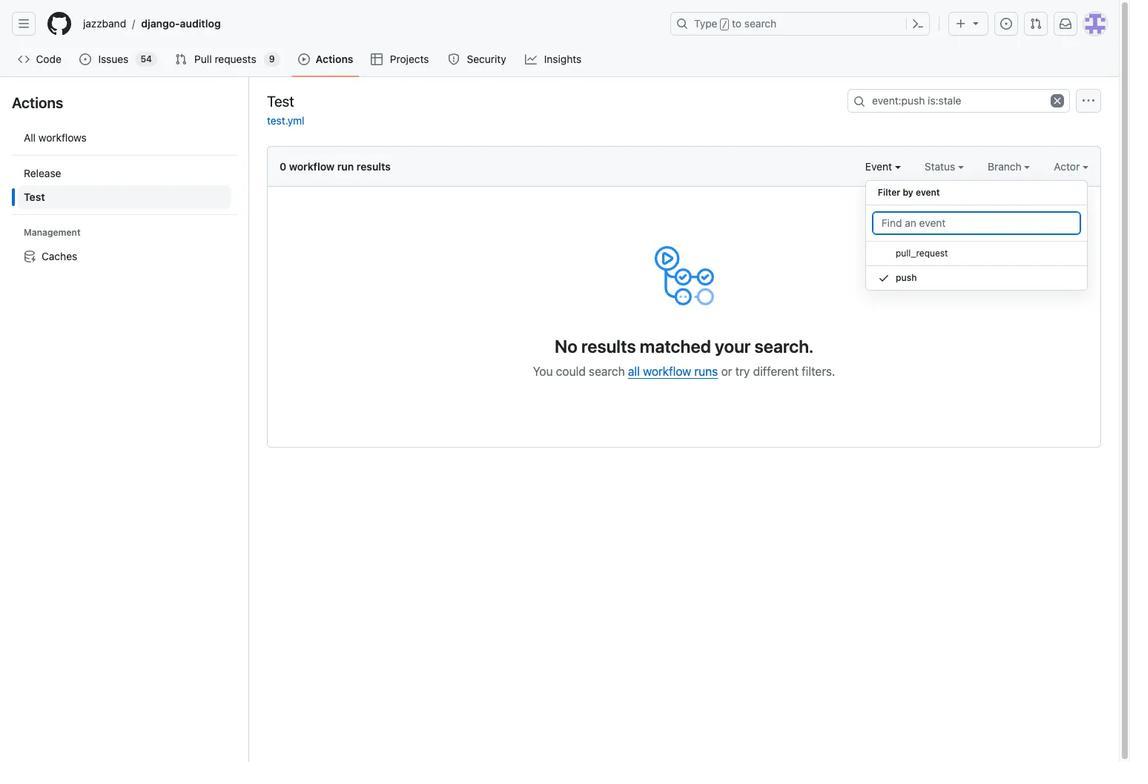 Task type: locate. For each thing, give the bounding box(es) containing it.
jazzband link
[[77, 12, 132, 36]]

0 horizontal spatial git pull request image
[[175, 53, 187, 65]]

no results matched your search.
[[555, 336, 814, 357]]

event button
[[866, 159, 901, 174]]

results up all
[[582, 336, 636, 357]]

1 horizontal spatial issue opened image
[[1001, 18, 1013, 30]]

1 vertical spatial list
[[12, 120, 237, 274]]

plus image
[[956, 18, 967, 30]]

actions
[[316, 53, 353, 65], [12, 94, 63, 111]]

0 vertical spatial git pull request image
[[1030, 18, 1042, 30]]

all workflow runs link
[[628, 365, 718, 378]]

1 horizontal spatial git pull request image
[[1030, 18, 1042, 30]]

requests
[[215, 53, 256, 65]]

table image
[[371, 53, 383, 65]]

1 horizontal spatial /
[[722, 19, 728, 30]]

event
[[916, 187, 940, 198]]

0 horizontal spatial /
[[132, 17, 135, 30]]

code link
[[12, 48, 68, 70]]

filter by event
[[878, 187, 940, 198]]

security
[[467, 53, 506, 65]]

9
[[269, 53, 275, 65]]

0 horizontal spatial issue opened image
[[80, 53, 92, 65]]

issue opened image for the top git pull request image
[[1001, 18, 1013, 30]]

0 vertical spatial workflow
[[289, 160, 335, 173]]

event
[[866, 160, 895, 173]]

all
[[24, 131, 36, 144]]

actions up all
[[12, 94, 63, 111]]

0 horizontal spatial actions
[[12, 94, 63, 111]]

search right to
[[745, 17, 777, 30]]

pull_request link
[[866, 242, 1087, 266]]

/ inside jazzband / django-auditlog
[[132, 17, 135, 30]]

/
[[132, 17, 135, 30], [722, 19, 728, 30]]

branch
[[988, 160, 1025, 173]]

0 vertical spatial actions
[[316, 53, 353, 65]]

actions link
[[292, 48, 359, 70]]

workflow right '0'
[[289, 160, 335, 173]]

0 horizontal spatial results
[[357, 160, 391, 173]]

jazzband / django-auditlog
[[83, 17, 221, 30]]

no
[[555, 336, 578, 357]]

actions right play icon
[[316, 53, 353, 65]]

code image
[[18, 53, 30, 65]]

1 vertical spatial search
[[589, 365, 625, 378]]

search image
[[854, 96, 866, 108]]

test.yml link
[[267, 114, 305, 127]]

0 horizontal spatial search
[[589, 365, 625, 378]]

status button
[[925, 159, 964, 174]]

test down release
[[24, 191, 45, 203]]

0 horizontal spatial workflow
[[289, 160, 335, 173]]

git pull request image
[[1030, 18, 1042, 30], [175, 53, 187, 65]]

issue opened image right triangle down image
[[1001, 18, 1013, 30]]

0 vertical spatial issue opened image
[[1001, 18, 1013, 30]]

1 horizontal spatial actions
[[316, 53, 353, 65]]

type / to search
[[694, 17, 777, 30]]

issue opened image left "issues"
[[80, 53, 92, 65]]

projects
[[390, 53, 429, 65]]

1 vertical spatial workflow
[[643, 365, 692, 378]]

0 horizontal spatial test
[[24, 191, 45, 203]]

workflow down matched
[[643, 365, 692, 378]]

you could search all workflow runs or try different filters.
[[533, 365, 836, 378]]

workflows
[[38, 131, 87, 144]]

or
[[721, 365, 733, 378]]

django-auditlog link
[[135, 12, 227, 36]]

1 horizontal spatial search
[[745, 17, 777, 30]]

results
[[357, 160, 391, 173], [582, 336, 636, 357]]

Find an event text field
[[872, 211, 1082, 235]]

homepage image
[[47, 12, 71, 36]]

issue opened image for left git pull request image
[[80, 53, 92, 65]]

workflow
[[289, 160, 335, 173], [643, 365, 692, 378]]

different
[[753, 365, 799, 378]]

/ for type
[[722, 19, 728, 30]]

pull
[[194, 53, 212, 65]]

release
[[24, 167, 61, 180]]

git pull request image left notifications icon
[[1030, 18, 1042, 30]]

django-
[[141, 17, 180, 30]]

search
[[745, 17, 777, 30], [589, 365, 625, 378]]

test up the test.yml
[[267, 92, 294, 109]]

github actions image
[[655, 246, 714, 306]]

1 vertical spatial actions
[[12, 94, 63, 111]]

0 vertical spatial test
[[267, 92, 294, 109]]

1 vertical spatial git pull request image
[[175, 53, 187, 65]]

1 horizontal spatial workflow
[[643, 365, 692, 378]]

search.
[[755, 336, 814, 357]]

/ left to
[[722, 19, 728, 30]]

None search field
[[848, 89, 1071, 113]]

/ inside type / to search
[[722, 19, 728, 30]]

show workflow options image
[[1083, 95, 1095, 107]]

shield image
[[448, 53, 460, 65]]

54
[[141, 53, 152, 65]]

issue opened image
[[1001, 18, 1013, 30], [80, 53, 92, 65]]

list containing all workflows
[[12, 120, 237, 274]]

git pull request image left pull
[[175, 53, 187, 65]]

push link
[[866, 266, 1087, 291]]

test
[[267, 92, 294, 109], [24, 191, 45, 203]]

0 vertical spatial results
[[357, 160, 391, 173]]

run
[[337, 160, 354, 173]]

auditlog
[[180, 17, 221, 30]]

play image
[[298, 53, 310, 65]]

results right run
[[357, 160, 391, 173]]

list containing jazzband
[[77, 12, 662, 36]]

list
[[77, 12, 662, 36], [12, 120, 237, 274]]

0 vertical spatial list
[[77, 12, 662, 36]]

/ for jazzband
[[132, 17, 135, 30]]

test link
[[18, 185, 231, 209]]

0
[[280, 160, 286, 173]]

1 vertical spatial results
[[582, 336, 636, 357]]

menu
[[866, 174, 1088, 303]]

1 horizontal spatial results
[[582, 336, 636, 357]]

search left all
[[589, 365, 625, 378]]

1 vertical spatial test
[[24, 191, 45, 203]]

1 vertical spatial issue opened image
[[80, 53, 92, 65]]

notifications image
[[1060, 18, 1072, 30]]

/ left django-
[[132, 17, 135, 30]]



Task type: describe. For each thing, give the bounding box(es) containing it.
all
[[628, 365, 640, 378]]

0 workflow run results
[[280, 160, 391, 173]]

matched
[[640, 336, 711, 357]]

caches link
[[18, 245, 231, 269]]

caches
[[42, 250, 77, 263]]

all workflows link
[[18, 126, 231, 150]]

status
[[925, 160, 958, 173]]

check image
[[878, 272, 890, 284]]

push
[[896, 272, 917, 283]]

command palette image
[[912, 18, 924, 30]]

could
[[556, 365, 586, 378]]

1 horizontal spatial test
[[267, 92, 294, 109]]

actor
[[1054, 160, 1083, 173]]

release link
[[18, 162, 231, 185]]

management
[[24, 227, 81, 238]]

type
[[694, 17, 718, 30]]

your
[[715, 336, 751, 357]]

filter workflows element
[[18, 162, 231, 209]]

actor button
[[1054, 159, 1089, 174]]

by
[[903, 187, 914, 198]]

pull_request
[[896, 248, 948, 259]]

to
[[732, 17, 742, 30]]

issues
[[98, 53, 129, 65]]

test.yml
[[267, 114, 305, 127]]

menu containing filter by event
[[866, 174, 1088, 303]]

projects link
[[365, 48, 436, 70]]

code
[[36, 53, 61, 65]]

test inside "test" link
[[24, 191, 45, 203]]

security link
[[442, 48, 514, 70]]

insights
[[544, 53, 582, 65]]

pull requests
[[194, 53, 256, 65]]

jazzband
[[83, 17, 126, 30]]

filters.
[[802, 365, 836, 378]]

try
[[736, 365, 750, 378]]

clear filters image
[[1051, 94, 1065, 108]]

filter
[[878, 187, 901, 198]]

graph image
[[525, 53, 537, 65]]

0 vertical spatial search
[[745, 17, 777, 30]]

all workflows
[[24, 131, 87, 144]]

runs
[[695, 365, 718, 378]]

you
[[533, 365, 553, 378]]

triangle down image
[[970, 17, 982, 29]]

insights link
[[519, 48, 589, 70]]



Task type: vqa. For each thing, say whether or not it's contained in the screenshot.
person Icon
no



